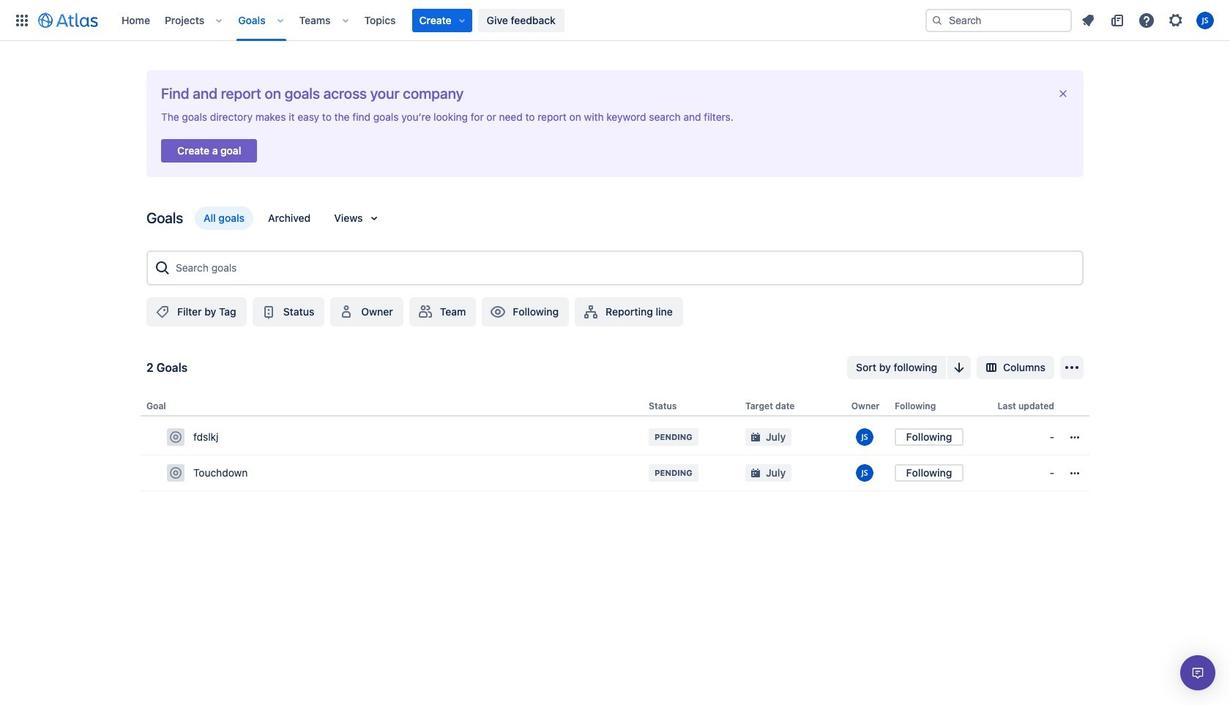 Task type: vqa. For each thing, say whether or not it's contained in the screenshot.
first More icon
yes



Task type: locate. For each thing, give the bounding box(es) containing it.
1 more icon image from the top
[[1067, 429, 1084, 446]]

more options image
[[1064, 359, 1081, 377]]

more icon image
[[1067, 429, 1084, 446], [1067, 465, 1084, 482]]

2 more icon image from the top
[[1067, 465, 1084, 482]]

settings image
[[1168, 11, 1186, 29]]

notifications image
[[1080, 11, 1098, 29]]

0 vertical spatial more icon image
[[1067, 429, 1084, 446]]

touchdown image
[[170, 468, 182, 479]]

1 vertical spatial more icon image
[[1067, 465, 1084, 482]]

banner
[[0, 0, 1231, 41]]

help image
[[1139, 11, 1156, 29]]



Task type: describe. For each thing, give the bounding box(es) containing it.
following image
[[490, 303, 507, 321]]

Search goals field
[[171, 255, 1077, 281]]

status image
[[260, 303, 277, 321]]

more icon image for fdslkj image
[[1067, 429, 1084, 446]]

top element
[[9, 0, 926, 41]]

switch to... image
[[13, 11, 31, 29]]

label image
[[154, 303, 171, 321]]

account image
[[1197, 11, 1215, 29]]

Search field
[[926, 8, 1073, 32]]

fdslkj image
[[170, 432, 182, 443]]

reverse sort order image
[[951, 359, 969, 377]]

search image
[[932, 14, 944, 26]]

close banner image
[[1058, 88, 1070, 100]]

open intercom messenger image
[[1190, 665, 1208, 682]]

search goals image
[[154, 259, 171, 277]]

more icon image for touchdown image
[[1067, 465, 1084, 482]]



